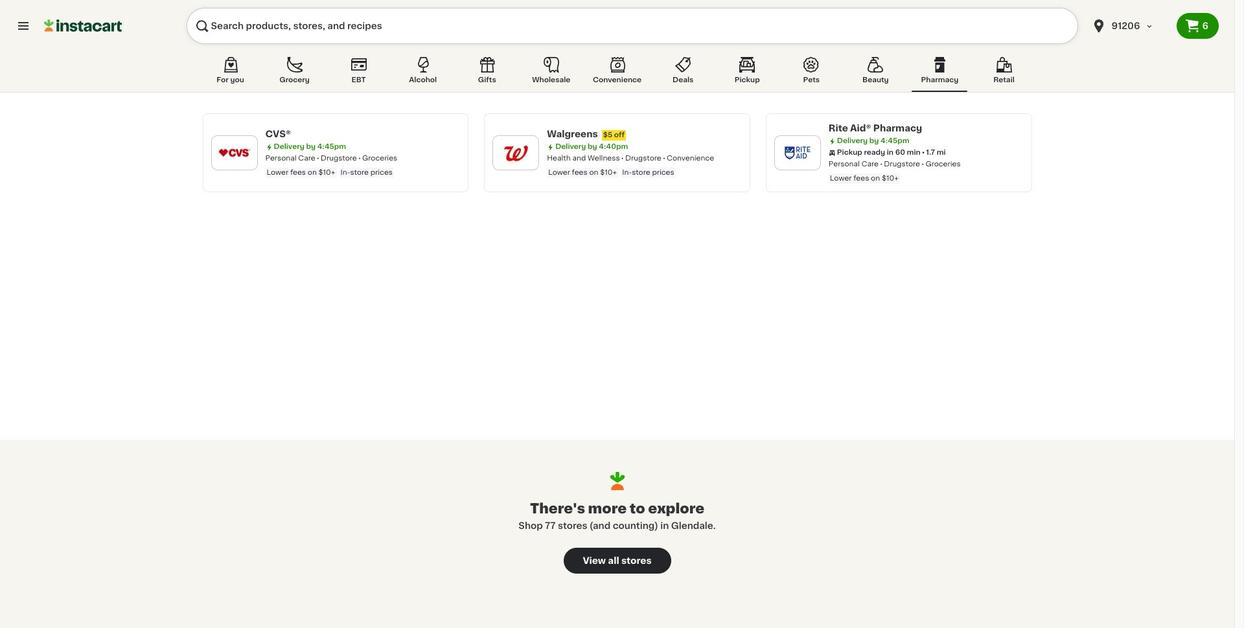 Task type: describe. For each thing, give the bounding box(es) containing it.
deals
[[673, 77, 694, 84]]

lower fees on $10+ in-store prices for drugstore
[[267, 169, 393, 176]]

pharmacy button
[[913, 54, 968, 92]]

stores inside "there's more to explore shop 77 stores (and counting) in glendale."
[[558, 522, 588, 531]]

counting)
[[613, 522, 659, 531]]

by for cvs®
[[306, 143, 316, 150]]

$10+ for wellness
[[601, 169, 617, 176]]

delivery for cvs®
[[274, 143, 305, 150]]

1 vertical spatial convenience
[[667, 155, 715, 162]]

1.7
[[927, 149, 936, 156]]

and
[[573, 155, 586, 162]]

pickup ready in 60 min
[[838, 149, 921, 156]]

2 horizontal spatial $10+
[[882, 175, 899, 182]]

you
[[230, 77, 244, 84]]

pharmacy inside button
[[922, 77, 959, 84]]

view all stores
[[583, 557, 652, 566]]

glendale.
[[672, 522, 716, 531]]

shop
[[519, 522, 543, 531]]

fees for and
[[572, 169, 588, 176]]

pickup button
[[720, 54, 776, 92]]

grocery button
[[267, 54, 323, 92]]

health
[[547, 155, 571, 162]]

2 horizontal spatial lower
[[830, 175, 852, 182]]

beauty
[[863, 77, 889, 84]]

(and
[[590, 522, 611, 531]]

lower fees on $10+ in-store prices for wellness
[[549, 169, 675, 176]]

view
[[583, 557, 606, 566]]

walgreens logo image
[[499, 136, 533, 170]]

to
[[630, 502, 646, 516]]

view all stores link
[[564, 549, 671, 574]]

lower fees on $10+
[[830, 175, 899, 182]]

gifts
[[478, 77, 497, 84]]

deals button
[[656, 54, 711, 92]]

off
[[615, 132, 625, 139]]

more
[[588, 502, 627, 516]]

ebt button
[[331, 54, 387, 92]]

min
[[907, 149, 921, 156]]

there's
[[530, 502, 585, 516]]

view all stores button
[[564, 549, 671, 574]]

pets
[[804, 77, 820, 84]]

stores inside button
[[622, 557, 652, 566]]

on for care
[[308, 169, 317, 176]]

rite aid® pharmacy logo image
[[781, 136, 815, 170]]

prices for groceries
[[371, 169, 393, 176]]

alcohol button
[[395, 54, 451, 92]]

convenience button
[[588, 54, 647, 92]]

1 horizontal spatial delivery
[[556, 143, 586, 150]]

0 horizontal spatial personal
[[266, 155, 297, 162]]

in- for drugstore
[[341, 169, 350, 176]]

2 horizontal spatial drugstore
[[885, 161, 921, 168]]

delivery by 4:45pm for cvs®
[[274, 143, 346, 150]]

prices for drugstore
[[653, 169, 675, 176]]

4:45pm for cvs®
[[317, 143, 346, 150]]

store for drugstore
[[632, 169, 651, 176]]

delivery for rite aid® pharmacy
[[838, 137, 868, 145]]

convenience inside button
[[593, 77, 642, 84]]

shop categories tab list
[[203, 54, 1033, 92]]

1 horizontal spatial by
[[588, 143, 598, 150]]

pets button
[[784, 54, 840, 92]]

cvs®
[[266, 130, 291, 139]]

alcohol
[[409, 77, 437, 84]]

lower for personal
[[267, 169, 289, 176]]



Task type: vqa. For each thing, say whether or not it's contained in the screenshot.
the leftmost first
no



Task type: locate. For each thing, give the bounding box(es) containing it.
prices
[[371, 169, 393, 176], [653, 169, 675, 176]]

0 horizontal spatial delivery by 4:45pm
[[274, 143, 346, 150]]

1 vertical spatial pharmacy
[[874, 124, 923, 133]]

wholesale button
[[524, 54, 580, 92]]

91206 button
[[1092, 8, 1169, 44]]

0 horizontal spatial by
[[306, 143, 316, 150]]

1 horizontal spatial lower
[[549, 169, 570, 176]]

grocery
[[280, 77, 310, 84]]

on
[[308, 169, 317, 176], [590, 169, 599, 176], [871, 175, 881, 182]]

pickup
[[735, 77, 760, 84], [838, 149, 863, 156]]

instacart image
[[44, 18, 122, 34]]

91206 button
[[1084, 8, 1177, 44]]

1 horizontal spatial convenience
[[667, 155, 715, 162]]

drugstore
[[321, 155, 357, 162], [626, 155, 662, 162], [885, 161, 921, 168]]

2 store from the left
[[632, 169, 651, 176]]

walgreens $5 off
[[547, 130, 625, 139]]

pickup right 'deals'
[[735, 77, 760, 84]]

0 horizontal spatial on
[[308, 169, 317, 176]]

for you
[[217, 77, 244, 84]]

0 horizontal spatial stores
[[558, 522, 588, 531]]

lower
[[267, 169, 289, 176], [549, 169, 570, 176], [830, 175, 852, 182]]

0 horizontal spatial delivery
[[274, 143, 305, 150]]

1 horizontal spatial store
[[632, 169, 651, 176]]

gifts button
[[460, 54, 515, 92]]

cvs® logo image
[[218, 136, 251, 170]]

on for and
[[590, 169, 599, 176]]

pharmacy
[[922, 77, 959, 84], [874, 124, 923, 133]]

1 horizontal spatial care
[[862, 161, 879, 168]]

91206
[[1112, 21, 1141, 30]]

wholesale
[[533, 77, 571, 84]]

0 horizontal spatial lower fees on $10+ in-store prices
[[267, 169, 393, 176]]

0 horizontal spatial drugstore
[[321, 155, 357, 162]]

1 horizontal spatial stores
[[622, 557, 652, 566]]

pickup inside pickup button
[[735, 77, 760, 84]]

ready
[[865, 149, 886, 156]]

by
[[870, 137, 879, 145], [306, 143, 316, 150], [588, 143, 598, 150]]

1 horizontal spatial pickup
[[838, 149, 863, 156]]

0 vertical spatial pharmacy
[[922, 77, 959, 84]]

1 in- from the left
[[341, 169, 350, 176]]

1 horizontal spatial groceries
[[926, 161, 961, 168]]

mi
[[937, 149, 946, 156]]

health and wellness drugstore convenience
[[547, 155, 715, 162]]

delivery down cvs®
[[274, 143, 305, 150]]

beauty button
[[848, 54, 904, 92]]

0 horizontal spatial store
[[350, 169, 369, 176]]

0 vertical spatial in
[[887, 149, 894, 156]]

pickup left "ready"
[[838, 149, 863, 156]]

delivery by 4:45pm
[[838, 137, 910, 145], [274, 143, 346, 150]]

ebt
[[352, 77, 366, 84]]

0 horizontal spatial 4:45pm
[[317, 143, 346, 150]]

fees down cvs®
[[290, 169, 306, 176]]

0 horizontal spatial groceries
[[363, 155, 398, 162]]

4:45pm for rite aid® pharmacy
[[881, 137, 910, 145]]

1 lower fees on $10+ in-store prices from the left
[[267, 169, 393, 176]]

6
[[1203, 21, 1209, 30]]

lower fees on $10+ in-store prices down cvs®
[[267, 169, 393, 176]]

delivery down aid®
[[838, 137, 868, 145]]

fees down the and on the top left of page
[[572, 169, 588, 176]]

by for rite aid® pharmacy
[[870, 137, 879, 145]]

for you button
[[203, 54, 258, 92]]

rite aid® pharmacy
[[829, 124, 923, 133]]

wellness
[[588, 155, 620, 162]]

1 prices from the left
[[371, 169, 393, 176]]

1 horizontal spatial personal care drugstore groceries
[[829, 161, 961, 168]]

2 horizontal spatial on
[[871, 175, 881, 182]]

0 horizontal spatial in
[[661, 522, 669, 531]]

pickup for pickup
[[735, 77, 760, 84]]

0 horizontal spatial lower
[[267, 169, 289, 176]]

Search field
[[187, 8, 1079, 44]]

1 vertical spatial stores
[[622, 557, 652, 566]]

in- for wellness
[[623, 169, 632, 176]]

1 horizontal spatial personal
[[829, 161, 860, 168]]

explore
[[649, 502, 705, 516]]

2 prices from the left
[[653, 169, 675, 176]]

groceries
[[363, 155, 398, 162], [926, 161, 961, 168]]

0 vertical spatial pickup
[[735, 77, 760, 84]]

1.7 mi
[[927, 149, 946, 156]]

walgreens
[[547, 130, 598, 139]]

1 horizontal spatial 4:45pm
[[881, 137, 910, 145]]

rite
[[829, 124, 849, 133]]

delivery down walgreens
[[556, 143, 586, 150]]

0 horizontal spatial prices
[[371, 169, 393, 176]]

lower down cvs®
[[267, 169, 289, 176]]

in-
[[341, 169, 350, 176], [623, 169, 632, 176]]

1 horizontal spatial in
[[887, 149, 894, 156]]

convenience
[[593, 77, 642, 84], [667, 155, 715, 162]]

personal down cvs®
[[266, 155, 297, 162]]

$10+ for drugstore
[[319, 169, 336, 176]]

2 horizontal spatial delivery
[[838, 137, 868, 145]]

2 lower fees on $10+ in-store prices from the left
[[549, 169, 675, 176]]

delivery
[[838, 137, 868, 145], [274, 143, 305, 150], [556, 143, 586, 150]]

0 horizontal spatial convenience
[[593, 77, 642, 84]]

in left 60 at the right top of page
[[887, 149, 894, 156]]

stores right 77
[[558, 522, 588, 531]]

delivery by 4:40pm
[[556, 143, 628, 150]]

stores right all
[[622, 557, 652, 566]]

delivery by 4:45pm for rite aid® pharmacy
[[838, 137, 910, 145]]

1 horizontal spatial prices
[[653, 169, 675, 176]]

personal up lower fees on $10+
[[829, 161, 860, 168]]

store for groceries
[[350, 169, 369, 176]]

fees for care
[[290, 169, 306, 176]]

retail
[[994, 77, 1015, 84]]

0 vertical spatial stores
[[558, 522, 588, 531]]

4:40pm
[[599, 143, 628, 150]]

0 horizontal spatial in-
[[341, 169, 350, 176]]

None search field
[[187, 8, 1079, 44]]

1 vertical spatial pickup
[[838, 149, 863, 156]]

0 horizontal spatial care
[[298, 155, 315, 162]]

aid®
[[851, 124, 872, 133]]

0 horizontal spatial $10+
[[319, 169, 336, 176]]

lower down pickup ready in 60 min
[[830, 175, 852, 182]]

stores
[[558, 522, 588, 531], [622, 557, 652, 566]]

personal care drugstore groceries
[[266, 155, 398, 162], [829, 161, 961, 168]]

1 store from the left
[[350, 169, 369, 176]]

1 horizontal spatial delivery by 4:45pm
[[838, 137, 910, 145]]

lower fees on $10+ in-store prices
[[267, 169, 393, 176], [549, 169, 675, 176]]

77
[[545, 522, 556, 531]]

1 horizontal spatial in-
[[623, 169, 632, 176]]

fees down "ready"
[[854, 175, 870, 182]]

in inside "there's more to explore shop 77 stores (and counting) in glendale."
[[661, 522, 669, 531]]

1 horizontal spatial on
[[590, 169, 599, 176]]

pharmacy up 60 at the right top of page
[[874, 124, 923, 133]]

in
[[887, 149, 894, 156], [661, 522, 669, 531]]

4:45pm
[[881, 137, 910, 145], [317, 143, 346, 150]]

fees
[[290, 169, 306, 176], [572, 169, 588, 176], [854, 175, 870, 182]]

delivery by 4:45pm down cvs®
[[274, 143, 346, 150]]

care
[[298, 155, 315, 162], [862, 161, 879, 168]]

retail button
[[977, 54, 1033, 92]]

2 horizontal spatial fees
[[854, 175, 870, 182]]

for
[[217, 77, 229, 84]]

1 horizontal spatial lower fees on $10+ in-store prices
[[549, 169, 675, 176]]

store
[[350, 169, 369, 176], [632, 169, 651, 176]]

personal care drugstore groceries down 60 at the right top of page
[[829, 161, 961, 168]]

pharmacy right beauty
[[922, 77, 959, 84]]

delivery by 4:45pm up "ready"
[[838, 137, 910, 145]]

1 horizontal spatial drugstore
[[626, 155, 662, 162]]

personal
[[266, 155, 297, 162], [829, 161, 860, 168]]

60
[[896, 149, 906, 156]]

there's more to explore shop 77 stores (and counting) in glendale.
[[519, 502, 716, 531]]

1 horizontal spatial fees
[[572, 169, 588, 176]]

0 vertical spatial convenience
[[593, 77, 642, 84]]

in down explore
[[661, 522, 669, 531]]

lower down health
[[549, 169, 570, 176]]

pickup for pickup ready in 60 min
[[838, 149, 863, 156]]

lower for health
[[549, 169, 570, 176]]

6 button
[[1177, 13, 1220, 39]]

0 horizontal spatial pickup
[[735, 77, 760, 84]]

1 vertical spatial in
[[661, 522, 669, 531]]

2 horizontal spatial by
[[870, 137, 879, 145]]

0 horizontal spatial fees
[[290, 169, 306, 176]]

0 horizontal spatial personal care drugstore groceries
[[266, 155, 398, 162]]

1 horizontal spatial $10+
[[601, 169, 617, 176]]

personal care drugstore groceries down cvs®
[[266, 155, 398, 162]]

all
[[608, 557, 620, 566]]

lower fees on $10+ in-store prices down wellness
[[549, 169, 675, 176]]

$5
[[603, 132, 613, 139]]

$10+
[[319, 169, 336, 176], [601, 169, 617, 176], [882, 175, 899, 182]]

2 in- from the left
[[623, 169, 632, 176]]



